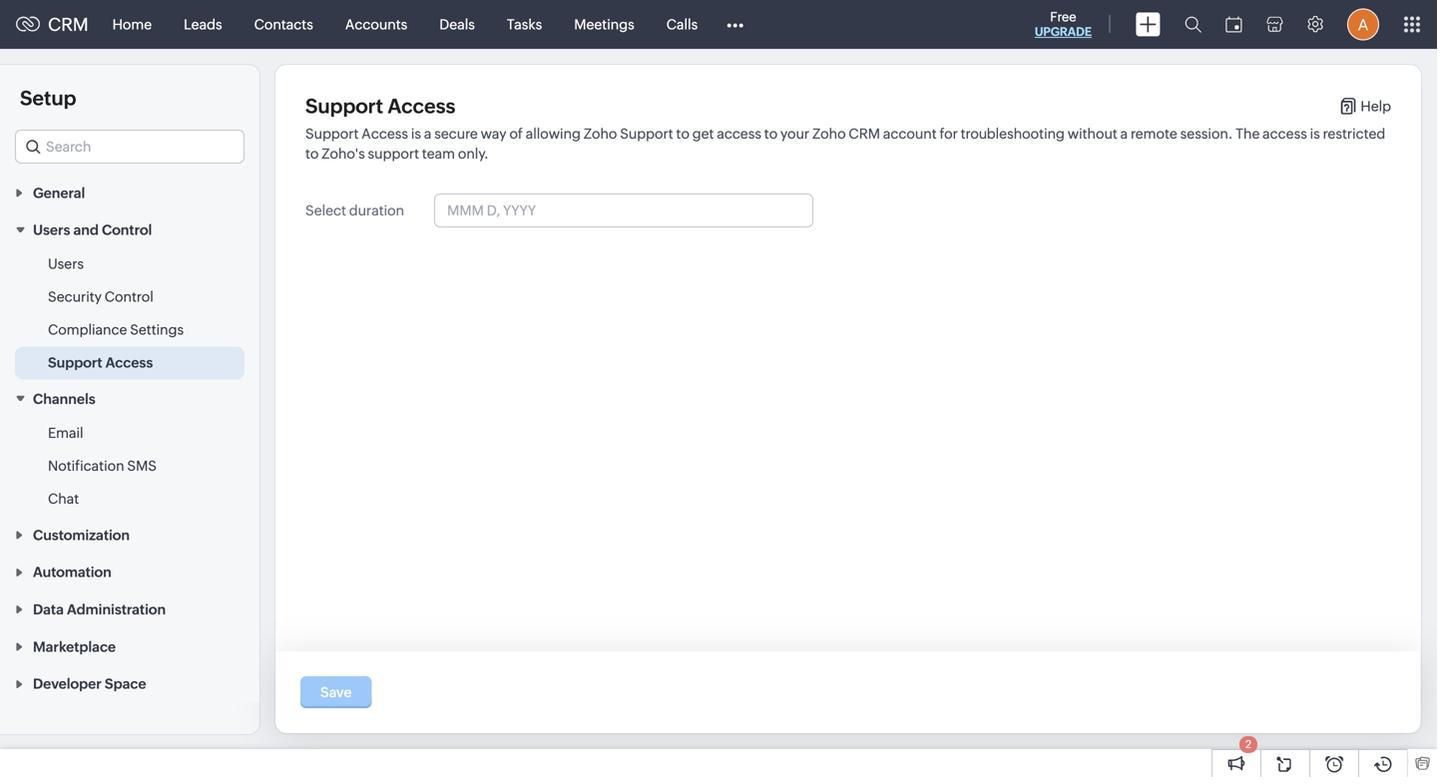 Task type: describe. For each thing, give the bounding box(es) containing it.
control inside dropdown button
[[102, 222, 152, 238]]

marketplace button
[[0, 628, 260, 665]]

get
[[693, 126, 714, 142]]

2 horizontal spatial to
[[765, 126, 778, 142]]

leads link
[[168, 0, 238, 48]]

0 horizontal spatial to
[[306, 146, 319, 162]]

data administration
[[33, 602, 166, 618]]

2
[[1246, 739, 1252, 751]]

chat link
[[48, 489, 79, 509]]

accounts link
[[329, 0, 424, 48]]

access inside support access is a secure way of allowing zoho support to get access to your zoho crm account for troubleshooting without a remote session. the access is restricted to zoho's support team only.
[[362, 126, 408, 142]]

help
[[1361, 98, 1392, 114]]

customization button
[[0, 516, 260, 554]]

MMM D, YYYY text field
[[435, 195, 813, 227]]

free upgrade
[[1035, 9, 1092, 38]]

2 is from the left
[[1311, 126, 1321, 142]]

select
[[306, 203, 346, 219]]

control inside region
[[105, 289, 153, 305]]

crm inside support access is a secure way of allowing zoho support to get access to your zoho crm account for troubleshooting without a remote session. the access is restricted to zoho's support team only.
[[849, 126, 881, 142]]

settings
[[130, 322, 184, 338]]

space
[[105, 677, 146, 693]]

data administration button
[[0, 591, 260, 628]]

the
[[1236, 126, 1260, 142]]

automation
[[33, 565, 112, 581]]

access inside users and control region
[[105, 355, 153, 371]]

general
[[33, 185, 85, 201]]

email link
[[48, 423, 83, 443]]

0 vertical spatial support access
[[306, 95, 456, 118]]

security control link
[[48, 287, 153, 307]]

users and control button
[[0, 211, 260, 248]]

create menu image
[[1136, 12, 1161, 36]]

contacts link
[[238, 0, 329, 48]]

only.
[[458, 146, 489, 162]]

search image
[[1185, 16, 1202, 33]]

crm link
[[16, 14, 88, 35]]

account
[[883, 126, 937, 142]]

support inside users and control region
[[48, 355, 102, 371]]

contacts
[[254, 16, 313, 32]]

calls
[[667, 16, 698, 32]]

notification sms
[[48, 458, 157, 474]]

accounts
[[345, 16, 408, 32]]

support access is a secure way of allowing zoho support to get access to your zoho crm account for troubleshooting without a remote session. the access is restricted to zoho's support team only.
[[306, 126, 1386, 162]]

session.
[[1181, 126, 1233, 142]]

calls link
[[651, 0, 714, 48]]

compliance settings link
[[48, 320, 184, 340]]

leads
[[184, 16, 222, 32]]

users link
[[48, 254, 84, 274]]

1 zoho from the left
[[584, 126, 617, 142]]

of
[[510, 126, 523, 142]]

channels
[[33, 391, 96, 407]]

developer space
[[33, 677, 146, 693]]

calendar image
[[1226, 16, 1243, 32]]

0 vertical spatial access
[[388, 95, 456, 118]]

marketplace
[[33, 639, 116, 655]]

1 a from the left
[[424, 126, 432, 142]]

compliance settings
[[48, 322, 184, 338]]

support access link
[[48, 353, 153, 373]]

way
[[481, 126, 507, 142]]

your
[[781, 126, 810, 142]]

free
[[1051, 9, 1077, 24]]

0 horizontal spatial crm
[[48, 14, 88, 35]]

meetings link
[[558, 0, 651, 48]]

notification
[[48, 458, 124, 474]]

deals
[[440, 16, 475, 32]]



Task type: vqa. For each thing, say whether or not it's contained in the screenshot.
Access to the middle
yes



Task type: locate. For each thing, give the bounding box(es) containing it.
is up support on the left top of page
[[411, 126, 421, 142]]

users up "security" at the left of the page
[[48, 256, 84, 272]]

0 vertical spatial crm
[[48, 14, 88, 35]]

notification sms link
[[48, 456, 157, 476]]

secure
[[435, 126, 478, 142]]

1 horizontal spatial is
[[1311, 126, 1321, 142]]

support access
[[306, 95, 456, 118], [48, 355, 153, 371]]

developer space button
[[0, 665, 260, 703]]

a left remote
[[1121, 126, 1128, 142]]

data
[[33, 602, 64, 618]]

2 zoho from the left
[[813, 126, 846, 142]]

control down general dropdown button
[[102, 222, 152, 238]]

access up support on the left top of page
[[362, 126, 408, 142]]

crm left account
[[849, 126, 881, 142]]

upgrade
[[1035, 25, 1092, 38]]

0 horizontal spatial support access
[[48, 355, 153, 371]]

automation button
[[0, 554, 260, 591]]

users
[[33, 222, 70, 238], [48, 256, 84, 272]]

1 horizontal spatial crm
[[849, 126, 881, 142]]

allowing
[[526, 126, 581, 142]]

0 horizontal spatial zoho
[[584, 126, 617, 142]]

access up secure
[[388, 95, 456, 118]]

Search text field
[[16, 131, 244, 163]]

to left get
[[677, 126, 690, 142]]

users inside the users and control dropdown button
[[33, 222, 70, 238]]

profile element
[[1336, 0, 1392, 48]]

support
[[306, 95, 383, 118], [306, 126, 359, 142], [620, 126, 674, 142], [48, 355, 102, 371]]

access
[[717, 126, 762, 142], [1263, 126, 1308, 142]]

users and control
[[33, 222, 152, 238]]

general button
[[0, 174, 260, 211]]

support access inside users and control region
[[48, 355, 153, 371]]

administration
[[67, 602, 166, 618]]

support access up support on the left top of page
[[306, 95, 456, 118]]

support access down compliance
[[48, 355, 153, 371]]

home link
[[96, 0, 168, 48]]

crm left home link
[[48, 14, 88, 35]]

None field
[[15, 130, 245, 164]]

tasks
[[507, 16, 542, 32]]

is left restricted
[[1311, 126, 1321, 142]]

access right get
[[717, 126, 762, 142]]

Other Modules field
[[714, 8, 757, 40]]

channels region
[[0, 417, 260, 516]]

zoho's
[[322, 146, 365, 162]]

users inside users and control region
[[48, 256, 84, 272]]

create menu element
[[1124, 0, 1173, 48]]

zoho
[[584, 126, 617, 142], [813, 126, 846, 142]]

0 vertical spatial users
[[33, 222, 70, 238]]

users for users
[[48, 256, 84, 272]]

chat
[[48, 491, 79, 507]]

1 horizontal spatial support access
[[306, 95, 456, 118]]

duration
[[349, 203, 405, 219]]

1 vertical spatial users
[[48, 256, 84, 272]]

profile image
[[1348, 8, 1380, 40]]

2 vertical spatial access
[[105, 355, 153, 371]]

is
[[411, 126, 421, 142], [1311, 126, 1321, 142]]

team
[[422, 146, 455, 162]]

email
[[48, 425, 83, 441]]

and
[[73, 222, 99, 238]]

control up compliance settings link
[[105, 289, 153, 305]]

1 horizontal spatial zoho
[[813, 126, 846, 142]]

users for users and control
[[33, 222, 70, 238]]

select duration
[[306, 203, 405, 219]]

users left the and
[[33, 222, 70, 238]]

for
[[940, 126, 958, 142]]

users and control region
[[0, 248, 260, 380]]

developer
[[33, 677, 102, 693]]

1 vertical spatial support access
[[48, 355, 153, 371]]

meetings
[[574, 16, 635, 32]]

home
[[112, 16, 152, 32]]

without
[[1068, 126, 1118, 142]]

restricted
[[1324, 126, 1386, 142]]

tasks link
[[491, 0, 558, 48]]

support
[[368, 146, 419, 162]]

remote
[[1131, 126, 1178, 142]]

1 vertical spatial access
[[362, 126, 408, 142]]

0 horizontal spatial is
[[411, 126, 421, 142]]

1 vertical spatial crm
[[849, 126, 881, 142]]

zoho right your
[[813, 126, 846, 142]]

to left your
[[765, 126, 778, 142]]

a up 'team'
[[424, 126, 432, 142]]

0 horizontal spatial access
[[717, 126, 762, 142]]

0 vertical spatial control
[[102, 222, 152, 238]]

2 a from the left
[[1121, 126, 1128, 142]]

sms
[[127, 458, 157, 474]]

setup
[[20, 87, 76, 110]]

compliance
[[48, 322, 127, 338]]

1 is from the left
[[411, 126, 421, 142]]

deals link
[[424, 0, 491, 48]]

1 horizontal spatial access
[[1263, 126, 1308, 142]]

access
[[388, 95, 456, 118], [362, 126, 408, 142], [105, 355, 153, 371]]

access down compliance settings link
[[105, 355, 153, 371]]

channels button
[[0, 380, 260, 417]]

to left zoho's
[[306, 146, 319, 162]]

a
[[424, 126, 432, 142], [1121, 126, 1128, 142]]

1 access from the left
[[717, 126, 762, 142]]

2 access from the left
[[1263, 126, 1308, 142]]

0 horizontal spatial a
[[424, 126, 432, 142]]

1 vertical spatial control
[[105, 289, 153, 305]]

crm
[[48, 14, 88, 35], [849, 126, 881, 142]]

zoho right allowing
[[584, 126, 617, 142]]

search element
[[1173, 0, 1214, 49]]

1 horizontal spatial a
[[1121, 126, 1128, 142]]

1 horizontal spatial to
[[677, 126, 690, 142]]

security control
[[48, 289, 153, 305]]

access right the
[[1263, 126, 1308, 142]]

control
[[102, 222, 152, 238], [105, 289, 153, 305]]

to
[[677, 126, 690, 142], [765, 126, 778, 142], [306, 146, 319, 162]]

customization
[[33, 528, 130, 544]]

security
[[48, 289, 102, 305]]

troubleshooting
[[961, 126, 1065, 142]]



